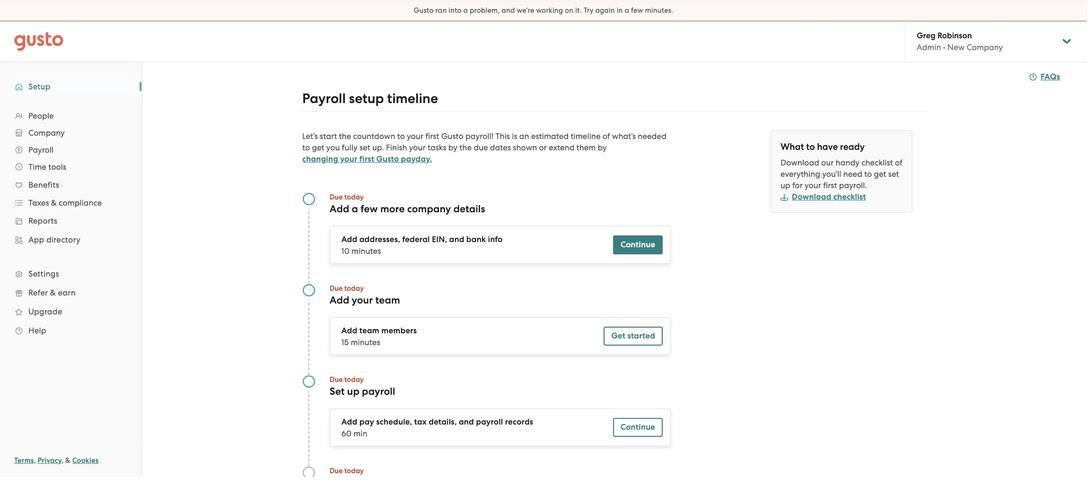 Task type: vqa. For each thing, say whether or not it's contained in the screenshot.
People DROPDOWN BUTTON
yes



Task type: describe. For each thing, give the bounding box(es) containing it.
4 today from the top
[[344, 467, 364, 476]]

for
[[793, 181, 803, 190]]

setup
[[349, 90, 384, 107]]

tasks
[[428, 143, 447, 152]]

extend
[[549, 143, 575, 152]]

refer
[[28, 288, 48, 298]]

set
[[330, 386, 345, 398]]

payroll for payroll setup timeline
[[302, 90, 346, 107]]

greg robinson admin • new company
[[917, 31, 1003, 52]]

settings
[[28, 269, 59, 279]]

details,
[[429, 417, 457, 427]]

finish your tasks by the due dates shown or extend them by changing your first gusto payday.
[[302, 143, 607, 164]]

team inside due today add your team
[[375, 294, 400, 307]]

due
[[474, 143, 488, 152]]

download for download our handy checklist of everything you'll need to get set up for your first payroll.
[[781, 158, 820, 168]]

home image
[[14, 32, 63, 51]]

into
[[449, 6, 462, 15]]

today for a
[[344, 193, 364, 202]]

min
[[354, 429, 368, 439]]

privacy
[[38, 457, 62, 465]]

privacy link
[[38, 457, 62, 465]]

terms
[[14, 457, 34, 465]]

ready
[[840, 141, 865, 152]]

shown
[[513, 143, 537, 152]]

try
[[584, 6, 594, 15]]

need
[[844, 169, 863, 179]]

working
[[536, 6, 563, 15]]

ran
[[436, 6, 447, 15]]

& for compliance
[[51, 198, 57, 208]]

download for download checklist
[[792, 192, 832, 202]]

compliance
[[59, 198, 102, 208]]

company
[[407, 203, 451, 215]]

taxes & compliance button
[[9, 194, 132, 212]]

payday.
[[401, 154, 432, 164]]

due today set up payroll
[[330, 376, 395, 398]]

changing
[[302, 154, 338, 164]]

time tools
[[28, 162, 66, 172]]

add for up
[[342, 417, 357, 427]]

reports
[[28, 216, 57, 226]]

you
[[326, 143, 340, 152]]

payroll!
[[466, 132, 494, 141]]

gusto ran into a problem, and we're working on it. try again in a few minutes.
[[414, 6, 674, 15]]

countdown
[[353, 132, 395, 141]]

add addresses, federal ein, and bank info 10 minutes
[[342, 235, 503, 256]]

1 continue from the top
[[621, 240, 656, 250]]

what
[[781, 141, 804, 152]]

upgrade
[[28, 307, 62, 317]]

start
[[320, 132, 337, 141]]

payroll.
[[839, 181, 867, 190]]

first for for
[[823, 181, 837, 190]]

get inside let's start the countdown to your first gusto payroll! this is an estimated                     timeline of what's needed to get you fully set up.
[[312, 143, 324, 152]]

the inside finish your tasks by the due dates shown or extend them by changing your first gusto payday.
[[460, 143, 472, 152]]

add team members 15 minutes
[[342, 326, 417, 347]]

2 horizontal spatial a
[[625, 6, 629, 15]]

help
[[28, 326, 46, 336]]

refer & earn link
[[9, 284, 132, 301]]

directory
[[46, 235, 80, 245]]

new
[[948, 43, 965, 52]]

cookies
[[72, 457, 99, 465]]

schedule,
[[376, 417, 412, 427]]

tools
[[48, 162, 66, 172]]

today for up
[[344, 376, 364, 384]]

tax
[[414, 417, 427, 427]]

setup
[[28, 82, 51, 91]]

time
[[28, 162, 46, 172]]

dates
[[490, 143, 511, 152]]

•
[[943, 43, 946, 52]]

handy
[[836, 158, 860, 168]]

is
[[512, 132, 518, 141]]

0 horizontal spatial timeline
[[387, 90, 438, 107]]

changing your first gusto payday. button
[[302, 154, 432, 165]]

setup link
[[9, 78, 132, 95]]

first inside let's start the countdown to your first gusto payroll! this is an estimated                     timeline of what's needed to get you fully set up.
[[426, 132, 439, 141]]

up.
[[372, 143, 384, 152]]

cookies button
[[72, 455, 99, 467]]

we're
[[517, 6, 535, 15]]

your inside let's start the countdown to your first gusto payroll! this is an estimated                     timeline of what's needed to get you fully set up.
[[407, 132, 424, 141]]

1 by from the left
[[449, 143, 458, 152]]

ein,
[[432, 235, 447, 245]]

pay
[[359, 417, 374, 427]]

2 by from the left
[[598, 143, 607, 152]]

2 continue from the top
[[621, 423, 656, 433]]

up inside due today set up payroll
[[347, 386, 360, 398]]

fully
[[342, 143, 358, 152]]

due for add your team
[[330, 284, 343, 293]]

your up 'payday.' on the left top
[[409, 143, 426, 152]]

set inside let's start the countdown to your first gusto payroll! this is an estimated                     timeline of what's needed to get you fully set up.
[[360, 143, 370, 152]]

to up the finish
[[397, 132, 405, 141]]

terms link
[[14, 457, 34, 465]]

and inside the add addresses, federal ein, and bank info 10 minutes
[[449, 235, 465, 245]]

your inside download our handy checklist of everything you'll need to get set up for your first payroll.
[[805, 181, 822, 190]]

add inside "due today add a few more company details"
[[330, 203, 349, 215]]

team inside add team members 15 minutes
[[359, 326, 380, 336]]

minutes inside add team members 15 minutes
[[351, 338, 380, 347]]

records
[[505, 417, 533, 427]]

60
[[342, 429, 352, 439]]

again
[[596, 6, 615, 15]]

finish
[[386, 143, 407, 152]]

everything
[[781, 169, 821, 179]]

needed
[[638, 132, 667, 141]]



Task type: locate. For each thing, give the bounding box(es) containing it.
1 today from the top
[[344, 193, 364, 202]]

1 horizontal spatial set
[[889, 169, 899, 179]]

3 due from the top
[[330, 376, 343, 384]]

of inside download our handy checklist of everything you'll need to get set up for your first payroll.
[[895, 158, 903, 168]]

, left privacy
[[34, 457, 36, 465]]

team
[[375, 294, 400, 307], [359, 326, 380, 336]]

and for problem,
[[502, 6, 515, 15]]

2 vertical spatial &
[[65, 457, 71, 465]]

download checklist
[[792, 192, 866, 202]]

get
[[312, 143, 324, 152], [874, 169, 887, 179]]

minutes down addresses,
[[352, 247, 381, 256]]

time tools button
[[9, 159, 132, 176]]

0 horizontal spatial company
[[28, 128, 65, 138]]

1 vertical spatial first
[[360, 154, 374, 164]]

1 continue button from the top
[[613, 236, 663, 255]]

1 vertical spatial minutes
[[351, 338, 380, 347]]

bank
[[467, 235, 486, 245]]

problem,
[[470, 6, 500, 15]]

today down 10
[[344, 284, 364, 293]]

0 horizontal spatial few
[[361, 203, 378, 215]]

minutes inside the add addresses, federal ein, and bank info 10 minutes
[[352, 247, 381, 256]]

you'll
[[823, 169, 842, 179]]

benefits link
[[9, 177, 132, 194]]

started
[[628, 331, 656, 341]]

0 vertical spatial payroll
[[362, 386, 395, 398]]

1 vertical spatial gusto
[[441, 132, 464, 141]]

get inside download our handy checklist of everything you'll need to get set up for your first payroll.
[[874, 169, 887, 179]]

1 horizontal spatial the
[[460, 143, 472, 152]]

today inside "due today add a few more company details"
[[344, 193, 364, 202]]

1 due from the top
[[330, 193, 343, 202]]

15
[[342, 338, 349, 347]]

app directory link
[[9, 231, 132, 248]]

by right tasks
[[449, 143, 458, 152]]

get right need at the right top of the page
[[874, 169, 887, 179]]

0 vertical spatial set
[[360, 143, 370, 152]]

1 horizontal spatial few
[[631, 6, 643, 15]]

10
[[342, 247, 350, 256]]

set inside download our handy checklist of everything you'll need to get set up for your first payroll.
[[889, 169, 899, 179]]

due today add a few more company details
[[330, 193, 485, 215]]

payroll button
[[9, 141, 132, 159]]

0 horizontal spatial ,
[[34, 457, 36, 465]]

& for earn
[[50, 288, 56, 298]]

gusto up finish your tasks by the due dates shown or extend them by changing your first gusto payday.
[[441, 132, 464, 141]]

gusto inside finish your tasks by the due dates shown or extend them by changing your first gusto payday.
[[376, 154, 399, 164]]

earn
[[58, 288, 76, 298]]

app
[[28, 235, 44, 245]]

& left cookies
[[65, 457, 71, 465]]

1 horizontal spatial timeline
[[571, 132, 601, 141]]

benefits
[[28, 180, 59, 190]]

2 continue button from the top
[[613, 418, 663, 437]]

0 horizontal spatial up
[[347, 386, 360, 398]]

first down you'll
[[823, 181, 837, 190]]

download inside download our handy checklist of everything you'll need to get set up for your first payroll.
[[781, 158, 820, 168]]

get
[[612, 331, 626, 341]]

it.
[[576, 6, 582, 15]]

get up changing
[[312, 143, 324, 152]]

to left have
[[806, 141, 815, 152]]

1 vertical spatial download
[[792, 192, 832, 202]]

your inside due today add your team
[[352, 294, 373, 307]]

today inside due today set up payroll
[[344, 376, 364, 384]]

up right set
[[347, 386, 360, 398]]

1 vertical spatial checklist
[[834, 192, 866, 202]]

0 horizontal spatial get
[[312, 143, 324, 152]]

due inside due today add your team
[[330, 284, 343, 293]]

and right details,
[[459, 417, 474, 427]]

settings link
[[9, 265, 132, 283]]

what's
[[612, 132, 636, 141]]

up inside download our handy checklist of everything you'll need to get set up for your first payroll.
[[781, 181, 791, 190]]

add inside the add addresses, federal ein, and bank info 10 minutes
[[342, 235, 357, 245]]

gusto inside let's start the countdown to your first gusto payroll! this is an estimated                     timeline of what's needed to get you fully set up.
[[441, 132, 464, 141]]

circle blank image
[[302, 467, 316, 477]]

company button
[[9, 124, 132, 141]]

and right ein,
[[449, 235, 465, 245]]

gusto
[[414, 6, 434, 15], [441, 132, 464, 141], [376, 154, 399, 164]]

1 vertical spatial payroll
[[28, 145, 54, 155]]

the up fully
[[339, 132, 351, 141]]

1 vertical spatial payroll
[[476, 417, 503, 427]]

the
[[339, 132, 351, 141], [460, 143, 472, 152]]

on
[[565, 6, 574, 15]]

4 due from the top
[[330, 467, 343, 476]]

a for details
[[352, 203, 358, 215]]

0 horizontal spatial a
[[352, 203, 358, 215]]

get started button
[[604, 327, 663, 346]]

checklist
[[862, 158, 893, 168], [834, 192, 866, 202]]

, left cookies
[[62, 457, 64, 465]]

details
[[454, 203, 485, 215]]

federal
[[402, 235, 430, 245]]

payroll
[[362, 386, 395, 398], [476, 417, 503, 427]]

add inside add team members 15 minutes
[[342, 326, 357, 336]]

& right taxes
[[51, 198, 57, 208]]

company inside greg robinson admin • new company
[[967, 43, 1003, 52]]

0 vertical spatial few
[[631, 6, 643, 15]]

timeline inside let's start the countdown to your first gusto payroll! this is an estimated                     timeline of what's needed to get you fully set up.
[[571, 132, 601, 141]]

minutes right 15
[[351, 338, 380, 347]]

1 vertical spatial of
[[895, 158, 903, 168]]

& left the earn in the bottom of the page
[[50, 288, 56, 298]]

payroll inside add pay schedule, tax details, and payroll records 60 min
[[476, 417, 503, 427]]

and
[[502, 6, 515, 15], [449, 235, 465, 245], [459, 417, 474, 427]]

1 horizontal spatial up
[[781, 181, 791, 190]]

due up set
[[330, 376, 343, 384]]

first inside download our handy checklist of everything you'll need to get set up for your first payroll.
[[823, 181, 837, 190]]

1 , from the left
[[34, 457, 36, 465]]

in
[[617, 6, 623, 15]]

0 vertical spatial &
[[51, 198, 57, 208]]

faqs
[[1041, 72, 1061, 82]]

2 vertical spatial gusto
[[376, 154, 399, 164]]

1 horizontal spatial payroll
[[302, 90, 346, 107]]

0 vertical spatial of
[[603, 132, 610, 141]]

payroll for payroll
[[28, 145, 54, 155]]

a left more
[[352, 203, 358, 215]]

0 vertical spatial minutes
[[352, 247, 381, 256]]

set up changing your first gusto payday. button
[[360, 143, 370, 152]]

due down changing
[[330, 193, 343, 202]]

first for changing
[[360, 154, 374, 164]]

of
[[603, 132, 610, 141], [895, 158, 903, 168]]

first up tasks
[[426, 132, 439, 141]]

0 vertical spatial payroll
[[302, 90, 346, 107]]

gusto navigation element
[[0, 62, 141, 355]]

set right need at the right top of the page
[[889, 169, 899, 179]]

the inside let's start the countdown to your first gusto payroll! this is an estimated                     timeline of what's needed to get you fully set up.
[[339, 132, 351, 141]]

your right 'for'
[[805, 181, 822, 190]]

a inside "due today add a few more company details"
[[352, 203, 358, 215]]

info
[[488, 235, 503, 245]]

download down 'for'
[[792, 192, 832, 202]]

by right them
[[598, 143, 607, 152]]

0 vertical spatial gusto
[[414, 6, 434, 15]]

today down "min"
[[344, 467, 364, 476]]

refer & earn
[[28, 288, 76, 298]]

up left 'for'
[[781, 181, 791, 190]]

admin
[[917, 43, 942, 52]]

greg
[[917, 31, 936, 41]]

people button
[[9, 107, 132, 124]]

add for your
[[342, 326, 357, 336]]

due inside "due today add a few more company details"
[[330, 193, 343, 202]]

have
[[817, 141, 838, 152]]

download up everything
[[781, 158, 820, 168]]

due for add a few more company details
[[330, 193, 343, 202]]

this
[[496, 132, 510, 141]]

add for a
[[342, 235, 357, 245]]

faqs button
[[1030, 71, 1061, 83]]

checklist down payroll.
[[834, 192, 866, 202]]

them
[[577, 143, 596, 152]]

1 horizontal spatial by
[[598, 143, 607, 152]]

a right in
[[625, 6, 629, 15]]

today for your
[[344, 284, 364, 293]]

0 vertical spatial team
[[375, 294, 400, 307]]

today inside due today add your team
[[344, 284, 364, 293]]

your up add team members 15 minutes
[[352, 294, 373, 307]]

help link
[[9, 322, 132, 339]]

continue button
[[613, 236, 663, 255], [613, 418, 663, 437]]

2 horizontal spatial gusto
[[441, 132, 464, 141]]

gusto down the finish
[[376, 154, 399, 164]]

0 vertical spatial up
[[781, 181, 791, 190]]

0 vertical spatial company
[[967, 43, 1003, 52]]

due today
[[330, 467, 364, 476]]

list
[[0, 107, 141, 340]]

0 vertical spatial download
[[781, 158, 820, 168]]

0 vertical spatial timeline
[[387, 90, 438, 107]]

0 horizontal spatial payroll
[[362, 386, 395, 398]]

upgrade link
[[9, 303, 132, 320]]

payroll inside dropdown button
[[28, 145, 54, 155]]

get started
[[612, 331, 656, 341]]

0 vertical spatial and
[[502, 6, 515, 15]]

1 horizontal spatial get
[[874, 169, 887, 179]]

2 vertical spatial and
[[459, 417, 474, 427]]

0 vertical spatial the
[[339, 132, 351, 141]]

team left the members
[[359, 326, 380, 336]]

2 vertical spatial first
[[823, 181, 837, 190]]

first down up.
[[360, 154, 374, 164]]

robinson
[[938, 31, 972, 41]]

1 horizontal spatial gusto
[[414, 6, 434, 15]]

3 today from the top
[[344, 376, 364, 384]]

due for set up payroll
[[330, 376, 343, 384]]

of inside let's start the countdown to your first gusto payroll! this is an estimated                     timeline of what's needed to get you fully set up.
[[603, 132, 610, 141]]

1 vertical spatial continue button
[[613, 418, 663, 437]]

our
[[822, 158, 834, 168]]

,
[[34, 457, 36, 465], [62, 457, 64, 465]]

1 horizontal spatial payroll
[[476, 417, 503, 427]]

1 vertical spatial and
[[449, 235, 465, 245]]

0 horizontal spatial by
[[449, 143, 458, 152]]

payroll
[[302, 90, 346, 107], [28, 145, 54, 155]]

1 vertical spatial &
[[50, 288, 56, 298]]

up
[[781, 181, 791, 190], [347, 386, 360, 398]]

1 vertical spatial timeline
[[571, 132, 601, 141]]

1 horizontal spatial ,
[[62, 457, 64, 465]]

0 horizontal spatial first
[[360, 154, 374, 164]]

company down people on the left of page
[[28, 128, 65, 138]]

let's
[[302, 132, 318, 141]]

estimated
[[531, 132, 569, 141]]

to down let's at the left of page
[[302, 143, 310, 152]]

download our handy checklist of everything you'll need to get set up for your first payroll.
[[781, 158, 903, 190]]

due down 10
[[330, 284, 343, 293]]

1 vertical spatial few
[[361, 203, 378, 215]]

the left due
[[460, 143, 472, 152]]

gusto left ran
[[414, 6, 434, 15]]

1 horizontal spatial company
[[967, 43, 1003, 52]]

1 vertical spatial company
[[28, 128, 65, 138]]

0 vertical spatial first
[[426, 132, 439, 141]]

0 vertical spatial get
[[312, 143, 324, 152]]

1 vertical spatial up
[[347, 386, 360, 398]]

& inside dropdown button
[[51, 198, 57, 208]]

1 vertical spatial get
[[874, 169, 887, 179]]

2 , from the left
[[62, 457, 64, 465]]

payroll up start
[[302, 90, 346, 107]]

first inside finish your tasks by the due dates shown or extend them by changing your first gusto payday.
[[360, 154, 374, 164]]

and inside add pay schedule, tax details, and payroll records 60 min
[[459, 417, 474, 427]]

1 horizontal spatial a
[[464, 6, 468, 15]]

today up set
[[344, 376, 364, 384]]

payroll up pay
[[362, 386, 395, 398]]

0 horizontal spatial of
[[603, 132, 610, 141]]

0 horizontal spatial payroll
[[28, 145, 54, 155]]

payroll up time
[[28, 145, 54, 155]]

to right need at the right top of the page
[[865, 169, 872, 179]]

1 vertical spatial team
[[359, 326, 380, 336]]

2 due from the top
[[330, 284, 343, 293]]

company right new
[[967, 43, 1003, 52]]

and left we're
[[502, 6, 515, 15]]

checklist inside download our handy checklist of everything you'll need to get set up for your first payroll.
[[862, 158, 893, 168]]

and for details,
[[459, 417, 474, 427]]

due right circle blank icon
[[330, 467, 343, 476]]

to inside download our handy checklist of everything you'll need to get set up for your first payroll.
[[865, 169, 872, 179]]

your down fully
[[340, 154, 358, 164]]

few
[[631, 6, 643, 15], [361, 203, 378, 215]]

2 horizontal spatial first
[[823, 181, 837, 190]]

timeline up them
[[571, 132, 601, 141]]

or
[[539, 143, 547, 152]]

a for working
[[464, 6, 468, 15]]

payroll left records
[[476, 417, 503, 427]]

due today add your team
[[330, 284, 400, 307]]

timeline
[[387, 90, 438, 107], [571, 132, 601, 141]]

company inside 'dropdown button'
[[28, 128, 65, 138]]

1 horizontal spatial first
[[426, 132, 439, 141]]

taxes & compliance
[[28, 198, 102, 208]]

0 vertical spatial continue
[[621, 240, 656, 250]]

by
[[449, 143, 458, 152], [598, 143, 607, 152]]

1 vertical spatial set
[[889, 169, 899, 179]]

0 horizontal spatial the
[[339, 132, 351, 141]]

0 horizontal spatial gusto
[[376, 154, 399, 164]]

few inside "due today add a few more company details"
[[361, 203, 378, 215]]

team up the members
[[375, 294, 400, 307]]

list containing people
[[0, 107, 141, 340]]

0 vertical spatial checklist
[[862, 158, 893, 168]]

2 today from the top
[[344, 284, 364, 293]]

today down changing your first gusto payday. button
[[344, 193, 364, 202]]

due inside due today set up payroll
[[330, 376, 343, 384]]

people
[[28, 111, 54, 121]]

add pay schedule, tax details, and payroll records 60 min
[[342, 417, 533, 439]]

a
[[464, 6, 468, 15], [625, 6, 629, 15], [352, 203, 358, 215]]

1 horizontal spatial of
[[895, 158, 903, 168]]

few left more
[[361, 203, 378, 215]]

few right in
[[631, 6, 643, 15]]

what to have ready
[[781, 141, 865, 152]]

a right into
[[464, 6, 468, 15]]

checklist up need at the right top of the page
[[862, 158, 893, 168]]

add
[[330, 203, 349, 215], [342, 235, 357, 245], [330, 294, 349, 307], [342, 326, 357, 336], [342, 417, 357, 427]]

add inside add pay schedule, tax details, and payroll records 60 min
[[342, 417, 357, 427]]

0 vertical spatial continue button
[[613, 236, 663, 255]]

1 vertical spatial continue
[[621, 423, 656, 433]]

your up the finish
[[407, 132, 424, 141]]

timeline right setup
[[387, 90, 438, 107]]

0 horizontal spatial set
[[360, 143, 370, 152]]

1 vertical spatial the
[[460, 143, 472, 152]]

an
[[520, 132, 529, 141]]

add inside due today add your team
[[330, 294, 349, 307]]

payroll inside due today set up payroll
[[362, 386, 395, 398]]



